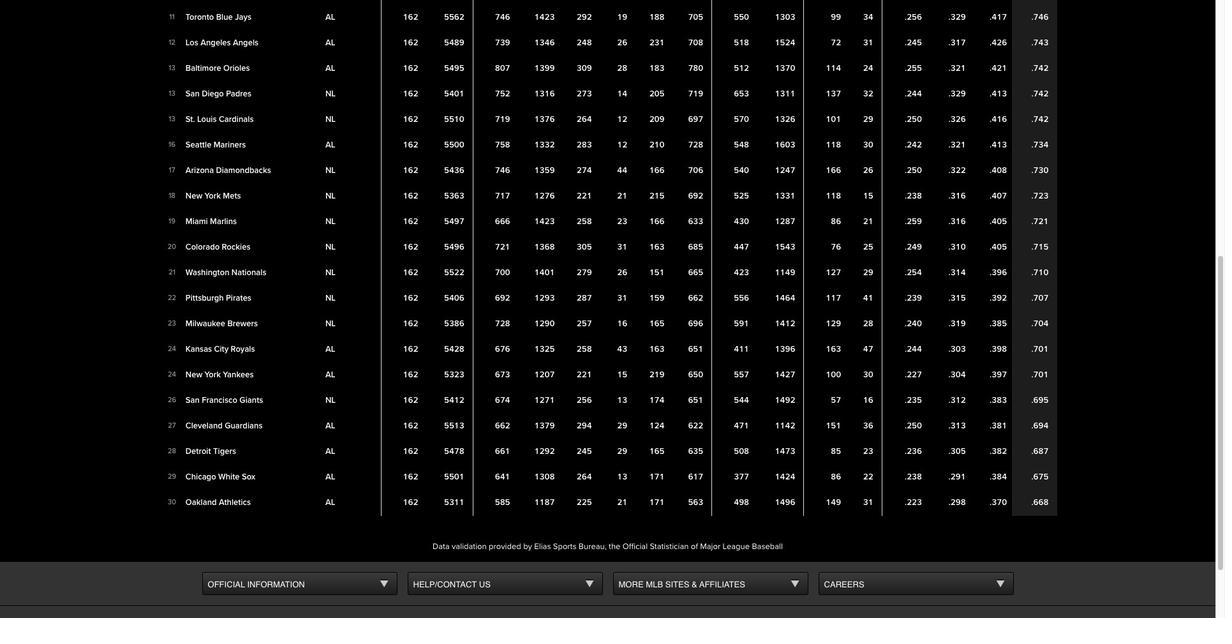 Task type: vqa. For each thing, say whether or not it's contained in the screenshot.


Task type: describe. For each thing, give the bounding box(es) containing it.
673
[[495, 370, 511, 380]]

1427
[[776, 370, 796, 380]]

1290 link
[[535, 319, 555, 329]]

al for seattle mariners
[[326, 140, 335, 150]]

21 right 225 link
[[618, 497, 628, 508]]

0 horizontal spatial 15
[[618, 370, 628, 380]]

653
[[734, 89, 750, 99]]

baltimore
[[186, 63, 221, 73]]

31 down the 34
[[864, 38, 874, 48]]

705
[[689, 12, 704, 22]]

1331
[[776, 191, 796, 201]]

292
[[577, 12, 592, 22]]

21 up 25
[[864, 216, 874, 227]]

29 left 124
[[618, 421, 628, 431]]

162 for 5363
[[403, 191, 418, 201]]

258 link for 1423
[[577, 216, 592, 227]]

st. louis cardinals
[[186, 114, 254, 124]]

209 link
[[650, 114, 665, 125]]

.392
[[990, 293, 1008, 303]]

.370
[[990, 497, 1008, 508]]

44 link
[[618, 165, 628, 176]]

163 link for 31
[[650, 242, 665, 252]]

league
[[723, 541, 750, 552]]

544
[[734, 395, 750, 405]]

nl for washington nationals
[[326, 268, 336, 278]]

1 horizontal spatial 28
[[618, 63, 628, 73]]

264 link for 1376
[[577, 114, 592, 125]]

32
[[864, 89, 874, 99]]

162 for 5562
[[403, 12, 418, 22]]

13 for san
[[169, 90, 175, 98]]

1399 link
[[535, 63, 555, 73]]

5522
[[444, 268, 465, 278]]

171 link for 13
[[650, 472, 665, 482]]

al for cleveland guardians
[[326, 421, 335, 431]]

305
[[577, 242, 592, 252]]

by
[[524, 541, 533, 552]]

0 horizontal spatial 692
[[495, 293, 511, 303]]

248
[[577, 38, 592, 48]]

746 for 1423
[[495, 12, 511, 22]]

1 vertical spatial 28
[[864, 319, 874, 329]]

21 down 44 link
[[618, 191, 628, 201]]

377 link
[[734, 472, 750, 482]]

kansas city royals link
[[186, 343, 257, 356]]

31 up 16 link
[[618, 293, 628, 303]]

717
[[495, 191, 511, 201]]

1271 link
[[535, 395, 555, 405]]

258 for 1423
[[577, 216, 592, 227]]

5513
[[444, 421, 465, 431]]

provided
[[489, 541, 522, 552]]

221 link for 1207
[[577, 370, 592, 380]]

al for baltimore orioles
[[326, 63, 335, 73]]

23 link
[[618, 216, 628, 227]]

1 vertical spatial 23
[[168, 319, 176, 328]]

yankees
[[223, 370, 254, 380]]

739
[[495, 38, 511, 48]]

525 link
[[734, 191, 750, 201]]

.381
[[990, 421, 1008, 431]]

al for detroit tigers
[[326, 446, 335, 457]]

toronto blue jays link
[[186, 11, 254, 24]]

16 link
[[618, 319, 628, 329]]

171 for 13
[[650, 472, 665, 482]]

1423 link for 292
[[535, 12, 555, 22]]

5478
[[444, 446, 465, 457]]

athletics
[[219, 497, 251, 507]]

411
[[734, 344, 750, 354]]

nl for pittsburgh pirates
[[326, 293, 336, 303]]

1293
[[535, 293, 555, 303]]

29 link for 165
[[618, 446, 628, 457]]

633
[[689, 216, 704, 227]]

162 for 5412
[[403, 395, 418, 405]]

162 for 5500
[[403, 140, 418, 150]]

1 horizontal spatial 692
[[689, 191, 704, 201]]

166 link for 23
[[650, 216, 665, 227]]

sox
[[242, 472, 256, 482]]

detroit tigers link
[[186, 446, 238, 458]]

0 horizontal spatial 719
[[495, 114, 511, 125]]

1379
[[535, 421, 555, 431]]

.704
[[1032, 319, 1049, 329]]

544 link
[[734, 395, 750, 405]]

pittsburgh pirates link
[[186, 292, 254, 305]]

al for toronto blue jays
[[326, 12, 335, 22]]

.256
[[905, 12, 923, 22]]

498
[[734, 497, 750, 508]]

.321 for .413
[[949, 140, 966, 150]]

12 for 5510
[[618, 114, 628, 125]]

0 vertical spatial 719
[[689, 89, 704, 99]]

430
[[734, 216, 750, 227]]

2 horizontal spatial 23
[[864, 446, 874, 457]]

171 for 21
[[650, 497, 665, 508]]

548
[[734, 140, 750, 150]]

more mlb sites & affiliates
[[619, 580, 746, 589]]

.238 for .316
[[905, 191, 923, 201]]

563
[[689, 497, 704, 508]]

nl for new york mets
[[326, 191, 336, 201]]

data validation provided by elias sports bureau, the official statistician of major league baseball
[[433, 541, 783, 552]]

nl for san francisco giants
[[326, 395, 336, 405]]

.701 for .398
[[1032, 344, 1049, 354]]

746 for 1359
[[495, 165, 511, 176]]

mets
[[223, 191, 241, 201]]

.250 for .326
[[905, 114, 923, 125]]

mlb
[[646, 580, 663, 589]]

31 right 149
[[864, 497, 874, 508]]

31 link for 159
[[618, 293, 628, 303]]

162 for 5478
[[403, 446, 418, 457]]

183
[[650, 63, 665, 73]]

163 for 31
[[650, 242, 665, 252]]

21 link for 171
[[618, 497, 628, 508]]

162 for 5513
[[403, 421, 418, 431]]

.695
[[1032, 395, 1049, 405]]

.316 for .405
[[949, 216, 966, 227]]

data
[[433, 541, 450, 552]]

.316 for .407
[[949, 191, 966, 201]]

101
[[826, 114, 842, 125]]

.417
[[990, 12, 1008, 22]]

1 horizontal spatial 23
[[618, 216, 628, 227]]

.250 for .313
[[905, 421, 923, 431]]

0 horizontal spatial 16
[[169, 141, 176, 149]]

21 link for 215
[[618, 191, 628, 201]]

1303 link
[[776, 12, 796, 22]]

165 for 29
[[650, 446, 665, 457]]

471 link
[[734, 421, 750, 431]]

12 link for 210
[[618, 140, 628, 150]]

oakland athletics
[[186, 497, 251, 507]]

706
[[689, 165, 704, 176]]

0 vertical spatial 151
[[650, 268, 665, 278]]

219
[[650, 370, 665, 380]]

162 for 5401
[[403, 89, 418, 99]]

30 for 100
[[864, 370, 874, 380]]

san for san francisco giants
[[186, 395, 200, 405]]

118 for 15
[[826, 191, 842, 201]]

2 vertical spatial 30
[[168, 498, 176, 506]]

.329 for .417
[[949, 12, 966, 22]]

.426
[[990, 38, 1008, 48]]

washington
[[186, 267, 230, 278]]

309
[[577, 63, 592, 73]]

26 link for 151
[[618, 268, 628, 278]]

257
[[577, 319, 592, 329]]

nl for san diego padres
[[326, 89, 336, 99]]

0 horizontal spatial 22
[[168, 294, 176, 302]]

1331 link
[[776, 191, 796, 201]]

marlins
[[210, 216, 237, 227]]

166 for 540
[[650, 165, 665, 176]]

new york yankees
[[186, 370, 254, 380]]

0 vertical spatial 24
[[864, 63, 874, 73]]

1 vertical spatial 19
[[169, 217, 176, 226]]

.384
[[990, 472, 1008, 482]]

new for new york yankees
[[186, 370, 203, 380]]

13 link for 171
[[618, 472, 628, 482]]

2 vertical spatial 16
[[864, 395, 874, 405]]

1290
[[535, 319, 555, 329]]

.255
[[905, 63, 923, 73]]

information
[[247, 580, 305, 589]]

162 for 5386
[[403, 319, 418, 329]]

11
[[169, 13, 175, 21]]

162 for 5501
[[403, 472, 418, 482]]

221 for 1276
[[577, 191, 592, 201]]

215 link
[[650, 191, 665, 201]]

86 for 21
[[832, 216, 842, 227]]

1 horizontal spatial 728
[[689, 140, 704, 150]]

.238 for .291
[[905, 472, 923, 482]]

sports
[[553, 541, 577, 552]]

san diego padres
[[186, 89, 252, 99]]

162 for 5496
[[403, 242, 418, 252]]

.413 for .329
[[990, 89, 1008, 99]]

1149 link
[[776, 268, 796, 278]]

287 link
[[577, 293, 592, 303]]

nl for colorado rockies
[[326, 242, 336, 252]]

.715
[[1032, 242, 1049, 252]]

0 horizontal spatial 28
[[168, 447, 176, 455]]

st.
[[186, 114, 195, 124]]

.416
[[990, 114, 1008, 125]]

official
[[208, 580, 245, 589]]

0 horizontal spatial 728
[[495, 319, 511, 329]]

31 down 23 link
[[618, 242, 628, 252]]

14
[[618, 89, 628, 99]]

165 link for 29
[[650, 446, 665, 457]]

1359 link
[[535, 165, 555, 176]]

0 vertical spatial 12
[[169, 38, 175, 47]]

264 for 1308
[[577, 472, 592, 482]]

cleveland guardians link
[[186, 420, 265, 432]]

brewers
[[228, 318, 258, 329]]



Task type: locate. For each thing, give the bounding box(es) containing it.
1 vertical spatial 171 link
[[650, 497, 665, 508]]

166 link down the 215 link
[[650, 216, 665, 227]]

447
[[734, 242, 750, 252]]

221 link for 1276
[[577, 191, 592, 201]]

11 162 from the top
[[403, 268, 418, 278]]

0 horizontal spatial 662
[[495, 421, 511, 431]]

.254
[[905, 268, 923, 278]]

1 .238 from the top
[[905, 191, 923, 201]]

1 vertical spatial 171
[[650, 497, 665, 508]]

665
[[689, 268, 704, 278]]

719 up 758
[[495, 114, 511, 125]]

210 link
[[650, 140, 665, 150]]

183 link
[[650, 63, 665, 73]]

721
[[495, 242, 511, 252]]

411 link
[[734, 344, 750, 354]]

258 link up 305
[[577, 216, 592, 227]]

1332
[[535, 140, 555, 150]]

1 vertical spatial 692
[[495, 293, 511, 303]]

2 san from the top
[[186, 395, 200, 405]]

1 vertical spatial 30
[[864, 370, 874, 380]]

.329 up .317
[[949, 12, 966, 22]]

719 down 780
[[689, 89, 704, 99]]

1 vertical spatial 15
[[618, 370, 628, 380]]

151 up 85
[[826, 421, 842, 431]]

1 horizontal spatial 16
[[618, 319, 628, 329]]

1423 for 258
[[535, 216, 555, 227]]

colorado
[[186, 242, 220, 252]]

1 vertical spatial 24
[[168, 345, 176, 353]]

2 horizontal spatial 28
[[864, 319, 874, 329]]

10 162 from the top
[[403, 242, 418, 252]]

2 .321 from the top
[[949, 140, 966, 150]]

oakland athletics link
[[186, 497, 253, 509]]

661
[[495, 446, 511, 457]]

2 166 link from the top
[[650, 216, 665, 227]]

279 link
[[577, 268, 592, 278]]

.250 for .322
[[905, 165, 923, 176]]

1 .321 from the top
[[949, 63, 966, 73]]

nl for milwaukee brewers
[[326, 319, 336, 329]]

.405 for .316
[[990, 216, 1008, 227]]

165 for 16
[[650, 319, 665, 329]]

1 al from the top
[[326, 12, 335, 22]]

12 left the los at the top of the page
[[169, 38, 175, 47]]

162 left 5513
[[403, 421, 418, 431]]

166 for 430
[[650, 216, 665, 227]]

1149
[[776, 268, 796, 278]]

2 651 from the top
[[689, 395, 704, 405]]

264 link down 245
[[577, 472, 592, 482]]

165 down 159 link
[[650, 319, 665, 329]]

2 165 link from the top
[[650, 446, 665, 457]]

1 31 link from the top
[[618, 242, 628, 252]]

118 for 30
[[826, 140, 842, 150]]

1 258 from the top
[[577, 216, 592, 227]]

34
[[864, 12, 874, 22]]

1 new from the top
[[186, 191, 203, 201]]

nl for arizona diamondbacks
[[326, 165, 336, 176]]

29 left the chicago
[[168, 473, 176, 481]]

728
[[689, 140, 704, 150], [495, 319, 511, 329]]

york for yankees
[[205, 370, 221, 380]]

2 29 link from the top
[[618, 446, 628, 457]]

47
[[864, 344, 874, 354]]

1 26 link from the top
[[618, 38, 628, 48]]

san inside 'link'
[[186, 395, 200, 405]]

31 link for 163
[[618, 242, 628, 252]]

1 162 from the top
[[403, 12, 418, 22]]

12 link for 209
[[618, 114, 628, 125]]

1 vertical spatial 118
[[826, 191, 842, 201]]

1 san from the top
[[186, 89, 200, 99]]

toronto
[[186, 12, 214, 22]]

0 vertical spatial .701
[[1032, 344, 1049, 354]]

1 horizontal spatial 662
[[689, 293, 704, 303]]

171 link left 617
[[650, 472, 665, 482]]

1 vertical spatial .316
[[949, 216, 966, 227]]

.710
[[1032, 268, 1049, 278]]

al for kansas city royals
[[326, 344, 335, 354]]

2 26 link from the top
[[618, 268, 628, 278]]

18
[[169, 192, 175, 200]]

28 down 27
[[168, 447, 176, 455]]

151 link
[[650, 268, 665, 278]]

0 vertical spatial .316
[[949, 191, 966, 201]]

162 left 5489
[[403, 38, 418, 48]]

162 for 5510
[[403, 114, 418, 125]]

al for oakland athletics
[[326, 497, 335, 508]]

statistician
[[650, 541, 689, 552]]

5562
[[444, 12, 465, 22]]

0 vertical spatial 1423 link
[[535, 12, 555, 22]]

2 .244 from the top
[[905, 344, 923, 354]]

258 link down 257 at the left of the page
[[577, 344, 592, 354]]

12 link up 44 link
[[618, 140, 628, 150]]

1 vertical spatial 258 link
[[577, 344, 592, 354]]

162 for 5497
[[403, 216, 418, 227]]

162 for 5323
[[403, 370, 418, 380]]

1316
[[535, 89, 555, 99]]

0 horizontal spatial 151
[[650, 268, 665, 278]]

1 vertical spatial 1423
[[535, 216, 555, 227]]

692 down the 700
[[495, 293, 511, 303]]

.250 up .236
[[905, 421, 923, 431]]

1 86 from the top
[[832, 216, 842, 227]]

29 link for 124
[[618, 421, 628, 431]]

1423 down 1276
[[535, 216, 555, 227]]

0 vertical spatial .742
[[1032, 63, 1049, 73]]

2 165 from the top
[[650, 446, 665, 457]]

.244 for .303
[[905, 344, 923, 354]]

0 vertical spatial san
[[186, 89, 200, 99]]

0 vertical spatial new
[[186, 191, 203, 201]]

9 162 from the top
[[403, 216, 418, 227]]

163 link up 151 link
[[650, 242, 665, 252]]

151 up 159 link
[[650, 268, 665, 278]]

1325 link
[[535, 344, 555, 354]]

2 vertical spatial .742
[[1032, 114, 1049, 125]]

162 for 5489
[[403, 38, 418, 48]]

15 down 43 link
[[618, 370, 628, 380]]

white
[[218, 472, 240, 482]]

274 link
[[577, 165, 592, 176]]

163 for 43
[[650, 344, 665, 354]]

al for chicago white sox
[[326, 472, 335, 482]]

264 link up the 283 link
[[577, 114, 592, 125]]

2 118 from the top
[[826, 191, 842, 201]]

2 .329 from the top
[[949, 89, 966, 99]]

.313
[[949, 421, 966, 431]]

221 down 274 "link"
[[577, 191, 592, 201]]

1 171 from the top
[[650, 472, 665, 482]]

0 vertical spatial 264 link
[[577, 114, 592, 125]]

.298
[[949, 497, 966, 508]]

423
[[734, 268, 750, 278]]

29 link
[[618, 421, 628, 431], [618, 446, 628, 457]]

nl for miami marlins
[[326, 216, 336, 227]]

2 163 link from the top
[[650, 344, 665, 354]]

13 for st.
[[169, 115, 175, 123]]

1 vertical spatial 12
[[618, 114, 628, 125]]

1247 link
[[776, 165, 796, 176]]

0 vertical spatial 28
[[618, 63, 628, 73]]

1 horizontal spatial 15
[[864, 191, 874, 201]]

1 221 from the top
[[577, 191, 592, 201]]

231 link
[[650, 38, 665, 48]]

.405 for .310
[[990, 242, 1008, 252]]

171 link for 21
[[650, 497, 665, 508]]

1187
[[535, 497, 555, 508]]

1 vertical spatial 166 link
[[650, 216, 665, 227]]

692
[[689, 191, 704, 201], [495, 293, 511, 303]]

1142 link
[[776, 421, 796, 431]]

.304
[[949, 370, 966, 380]]

.250 up .242
[[905, 114, 923, 125]]

angels
[[233, 38, 259, 48]]

2 86 from the top
[[832, 472, 842, 482]]

baltimore orioles link
[[186, 62, 252, 75]]

0 vertical spatial .329
[[949, 12, 966, 22]]

264 link for 1308
[[577, 472, 592, 482]]

0 vertical spatial 15
[[864, 191, 874, 201]]

1 .250 from the top
[[905, 114, 923, 125]]

nl for st. louis cardinals
[[326, 114, 336, 125]]

2 258 from the top
[[577, 344, 592, 354]]

1 vertical spatial 16
[[618, 319, 628, 329]]

1 .701 from the top
[[1032, 344, 1049, 354]]

1 vertical spatial 13 link
[[618, 472, 628, 482]]

159
[[650, 293, 665, 303]]

9 al from the top
[[326, 472, 335, 482]]

12 up 44 link
[[618, 140, 628, 150]]

washington nationals link
[[186, 267, 269, 279]]

30 left the oakland
[[168, 498, 176, 506]]

162 for 5436
[[403, 165, 418, 176]]

1399
[[535, 63, 555, 73]]

258 link for 1325
[[577, 344, 592, 354]]

5501
[[444, 472, 465, 482]]

287
[[577, 293, 592, 303]]

.244 for .329
[[905, 89, 923, 99]]

72
[[832, 38, 842, 48]]

.244 up .227
[[905, 344, 923, 354]]

31 link up 16 link
[[618, 293, 628, 303]]

1424 link
[[776, 472, 796, 482]]

1 264 link from the top
[[577, 114, 592, 125]]

162 left 5406
[[403, 293, 418, 303]]

21 link down 44 link
[[618, 191, 628, 201]]

2 vertical spatial 28
[[168, 447, 176, 455]]

1 vertical spatial york
[[205, 370, 221, 380]]

651 up 650
[[689, 344, 704, 354]]

.303
[[949, 344, 966, 354]]

1423 up 1346 link
[[535, 12, 555, 22]]

1423 for 292
[[535, 12, 555, 22]]

2 221 from the top
[[577, 370, 592, 380]]

2 12 link from the top
[[618, 140, 628, 150]]

807
[[495, 63, 511, 73]]

746 up 739
[[495, 12, 511, 22]]

1 vertical spatial .321
[[949, 140, 966, 150]]

2 vertical spatial 23
[[864, 446, 874, 457]]

17 162 from the top
[[403, 421, 418, 431]]

19 left miami
[[169, 217, 176, 226]]

3 nl from the top
[[326, 165, 336, 176]]

1 vertical spatial 151
[[826, 421, 842, 431]]

york inside new york mets link
[[205, 191, 221, 201]]

0 vertical spatial 746
[[495, 12, 511, 22]]

43 link
[[618, 344, 628, 354]]

0 vertical spatial 22
[[168, 294, 176, 302]]

166 link for 44
[[650, 165, 665, 176]]

0 vertical spatial 221
[[577, 191, 592, 201]]

0 vertical spatial 29 link
[[618, 421, 628, 431]]

171 link left 563
[[650, 497, 665, 508]]

1 264 from the top
[[577, 114, 592, 125]]

31 link down 23 link
[[618, 242, 628, 252]]

13 link for 174
[[618, 395, 628, 405]]

1 .329 from the top
[[949, 12, 966, 22]]

san for san diego padres
[[186, 89, 200, 99]]

1 vertical spatial 163 link
[[650, 344, 665, 354]]

16 162 from the top
[[403, 395, 418, 405]]

3 162 from the top
[[403, 63, 418, 73]]

.701 for .397
[[1032, 370, 1049, 380]]

york inside new york yankees link
[[205, 370, 221, 380]]

162 left "5495"
[[403, 63, 418, 73]]

13 for baltimore
[[169, 64, 175, 72]]

seattle mariners
[[186, 140, 246, 150]]

29 up 41
[[864, 268, 874, 278]]

0 vertical spatial 166 link
[[650, 165, 665, 176]]

780
[[689, 63, 704, 73]]

162 left 5323
[[403, 370, 418, 380]]

165 link down 124 link
[[650, 446, 665, 457]]

2 1423 from the top
[[535, 216, 555, 227]]

5500
[[444, 140, 465, 150]]

163 link for 43
[[650, 344, 665, 354]]

2 264 link from the top
[[577, 472, 592, 482]]

0 vertical spatial 13 link
[[618, 395, 628, 405]]

231
[[650, 38, 665, 48]]

294 link
[[577, 421, 592, 431]]

221 for 1207
[[577, 370, 592, 380]]

1 13 link from the top
[[618, 395, 628, 405]]

2 .742 from the top
[[1032, 89, 1049, 99]]

2 .250 from the top
[[905, 165, 923, 176]]

12 for 5500
[[618, 140, 628, 150]]

24 for 1207
[[168, 370, 176, 379]]

0 horizontal spatial 19
[[169, 217, 176, 226]]

1 horizontal spatial 719
[[689, 89, 704, 99]]

447 link
[[734, 242, 750, 252]]

28 up 14 link
[[618, 63, 628, 73]]

5 al from the top
[[326, 344, 335, 354]]

los angeles angels link
[[186, 37, 261, 49]]

new right 18
[[186, 191, 203, 201]]

2 21 link from the top
[[618, 497, 628, 508]]

cardinals
[[219, 114, 254, 124]]

166 down the 215 link
[[650, 216, 665, 227]]

24 for 1325
[[168, 345, 176, 353]]

118 down 101
[[826, 140, 842, 150]]

2 221 link from the top
[[577, 370, 592, 380]]

6 al from the top
[[326, 370, 335, 380]]

1 .413 from the top
[[990, 89, 1008, 99]]

0 vertical spatial .244
[[905, 89, 923, 99]]

163 up 151 link
[[650, 242, 665, 252]]

162 left the 5311
[[403, 497, 418, 508]]

7 al from the top
[[326, 421, 335, 431]]

3 .742 from the top
[[1032, 114, 1049, 125]]

1 horizontal spatial 19
[[618, 12, 628, 22]]

1 vertical spatial .238
[[905, 472, 923, 482]]

86 up the 76
[[832, 216, 842, 227]]

blue
[[216, 12, 233, 22]]

165 link for 16
[[650, 319, 665, 329]]

oakland
[[186, 497, 217, 507]]

3 .250 from the top
[[905, 421, 923, 431]]

86 down 85
[[832, 472, 842, 482]]

.316 down .322
[[949, 191, 966, 201]]

162 left 5501
[[403, 472, 418, 482]]

careers button
[[820, 573, 1014, 596]]

696
[[689, 319, 704, 329]]

1 746 from the top
[[495, 12, 511, 22]]

1 vertical spatial 86
[[832, 472, 842, 482]]

1 .316 from the top
[[949, 191, 966, 201]]

0 vertical spatial .321
[[949, 63, 966, 73]]

0 vertical spatial .405
[[990, 216, 1008, 227]]

new down kansas
[[186, 370, 203, 380]]

2 .701 from the top
[[1032, 370, 1049, 380]]

1 vertical spatial .244
[[905, 344, 923, 354]]

1 vertical spatial 165 link
[[650, 446, 665, 457]]

2 171 from the top
[[650, 497, 665, 508]]

7 162 from the top
[[403, 165, 418, 176]]

162 left 5522 on the top of page
[[403, 268, 418, 278]]

.742 for .421
[[1032, 63, 1049, 73]]

21 down 20
[[169, 268, 175, 277]]

1 12 link from the top
[[618, 114, 628, 125]]

162 left "5386"
[[403, 319, 418, 329]]

264 up the 283 link
[[577, 114, 592, 125]]

0 vertical spatial 86
[[832, 216, 842, 227]]

29 link left 124
[[618, 421, 628, 431]]

1 .244 from the top
[[905, 89, 923, 99]]

help/contact us
[[413, 580, 491, 589]]

5 162 from the top
[[403, 114, 418, 125]]

162 for 5522
[[403, 268, 418, 278]]

19 left 188
[[618, 12, 628, 22]]

2 .238 from the top
[[905, 472, 923, 482]]

milwaukee brewers
[[186, 318, 258, 329]]

1 vertical spatial 264
[[577, 472, 592, 482]]

0 vertical spatial 30
[[864, 140, 874, 150]]

1 vertical spatial .405
[[990, 242, 1008, 252]]

0 vertical spatial 692
[[689, 191, 704, 201]]

29 right 245 link
[[618, 446, 628, 457]]

1 vertical spatial new
[[186, 370, 203, 380]]

.315
[[949, 293, 966, 303]]

4 nl from the top
[[326, 191, 336, 201]]

30 for 118
[[864, 140, 874, 150]]

0 vertical spatial 171
[[650, 472, 665, 482]]

15 link
[[618, 370, 628, 380]]

24 left new york yankees
[[168, 370, 176, 379]]

162 for 5406
[[403, 293, 418, 303]]

1 vertical spatial .250
[[905, 165, 923, 176]]

171 left 617
[[650, 472, 665, 482]]

al for new york yankees
[[326, 370, 335, 380]]

york for mets
[[205, 191, 221, 201]]

1 vertical spatial .701
[[1032, 370, 1049, 380]]

508
[[734, 446, 750, 457]]

.322
[[949, 165, 966, 176]]

29 link right 245 link
[[618, 446, 628, 457]]

676
[[495, 344, 511, 354]]

1311
[[776, 89, 796, 99]]

6 nl from the top
[[326, 242, 336, 252]]

careers
[[825, 580, 865, 589]]

.321 down .317
[[949, 63, 966, 73]]

1 vertical spatial 26 link
[[618, 268, 628, 278]]

15 162 from the top
[[403, 370, 418, 380]]

21 link right 225 link
[[618, 497, 628, 508]]

al for los angeles angels
[[326, 38, 335, 48]]

1 horizontal spatial 22
[[864, 472, 874, 482]]

1 165 link from the top
[[650, 319, 665, 329]]

1 vertical spatial 728
[[495, 319, 511, 329]]

264 link
[[577, 114, 592, 125], [577, 472, 592, 482]]

1 horizontal spatial 151
[[826, 421, 842, 431]]

1 vertical spatial .329
[[949, 89, 966, 99]]

1292
[[535, 446, 555, 457]]

16 up 17
[[169, 141, 176, 149]]

0 vertical spatial 31 link
[[618, 242, 628, 252]]

.316 up the ".310"
[[949, 216, 966, 227]]

3 al from the top
[[326, 63, 335, 73]]

166 down 210
[[650, 165, 665, 176]]

1 vertical spatial san
[[186, 395, 200, 405]]

1 vertical spatial 662
[[495, 421, 511, 431]]

2 new from the top
[[186, 370, 203, 380]]

1 171 link from the top
[[650, 472, 665, 482]]

.707
[[1032, 293, 1049, 303]]

1 vertical spatial .742
[[1032, 89, 1049, 99]]

1 vertical spatial .413
[[990, 140, 1008, 150]]

10 nl from the top
[[326, 395, 336, 405]]

2 31 link from the top
[[618, 293, 628, 303]]

.240
[[905, 319, 923, 329]]

651 for 163
[[689, 344, 704, 354]]

19
[[618, 12, 628, 22], [169, 217, 176, 226]]

new for new york mets
[[186, 191, 203, 201]]

2 york from the top
[[205, 370, 221, 380]]

new york yankees link
[[186, 369, 256, 381]]

165 link down 159 link
[[650, 319, 665, 329]]

24 left kansas
[[168, 345, 176, 353]]

1 vertical spatial 221 link
[[577, 370, 592, 380]]

8 nl from the top
[[326, 293, 336, 303]]

.312
[[949, 395, 966, 405]]

0 vertical spatial 16
[[169, 141, 176, 149]]

26 link for 231
[[618, 38, 628, 48]]

264 down 245
[[577, 472, 592, 482]]

.746
[[1032, 12, 1049, 22]]

19 162 from the top
[[403, 472, 418, 482]]

221 link up 256 link
[[577, 370, 592, 380]]

617
[[689, 472, 704, 482]]

283 link
[[577, 140, 592, 150]]

2 1423 link from the top
[[535, 216, 555, 227]]

20 162 from the top
[[403, 497, 418, 508]]

.405 down .407
[[990, 216, 1008, 227]]

26
[[618, 38, 628, 48], [864, 165, 874, 176], [618, 268, 628, 278], [168, 396, 176, 404]]

2 .316 from the top
[[949, 216, 966, 227]]

162 for 5495
[[403, 63, 418, 73]]

8 162 from the top
[[403, 191, 418, 201]]

.701 up .695
[[1032, 370, 1049, 380]]

471
[[734, 421, 750, 431]]

.329 for .413
[[949, 89, 966, 99]]

.734
[[1032, 140, 1049, 150]]

0 vertical spatial 12 link
[[618, 114, 628, 125]]

1 vertical spatial 264 link
[[577, 472, 592, 482]]

2 264 from the top
[[577, 472, 592, 482]]

.413 up .416
[[990, 89, 1008, 99]]

162 left 5412 at the bottom left of the page
[[403, 395, 418, 405]]

1423 link for 258
[[535, 216, 555, 227]]

1 29 link from the top
[[618, 421, 628, 431]]

5 nl from the top
[[326, 216, 336, 227]]

2 .405 from the top
[[990, 242, 1008, 252]]

1 21 link from the top
[[618, 191, 628, 201]]

29 down 32 in the top of the page
[[864, 114, 874, 125]]

19 link
[[618, 12, 628, 22]]

1287
[[776, 216, 796, 227]]

1 vertical spatial 29 link
[[618, 446, 628, 457]]

728 up 706
[[689, 140, 704, 150]]

22 down 36 in the bottom right of the page
[[864, 472, 874, 482]]

258 link
[[577, 216, 592, 227], [577, 344, 592, 354]]

1 .742 from the top
[[1032, 63, 1049, 73]]

1 651 from the top
[[689, 344, 704, 354]]

0 vertical spatial 23
[[618, 216, 628, 227]]

162 left '5510'
[[403, 114, 418, 125]]

256
[[577, 395, 592, 405]]

york left yankees
[[205, 370, 221, 380]]

.687
[[1032, 446, 1049, 457]]

651 up the '622'
[[689, 395, 704, 405]]

0 vertical spatial 651
[[689, 344, 704, 354]]

162 left 5500
[[403, 140, 418, 150]]

0 vertical spatial york
[[205, 191, 221, 201]]

2 258 link from the top
[[577, 344, 592, 354]]

163 up 219 link
[[650, 344, 665, 354]]

.742 for .416
[[1032, 114, 1049, 125]]

.250 down .242
[[905, 165, 923, 176]]

651 for 174
[[689, 395, 704, 405]]

1346
[[535, 38, 555, 48]]

4 al from the top
[[326, 140, 335, 150]]

585
[[495, 497, 511, 508]]

174 link
[[650, 395, 665, 405]]

12 down 14 link
[[618, 114, 628, 125]]

264 for 1376
[[577, 114, 592, 125]]

2 171 link from the top
[[650, 497, 665, 508]]

2 horizontal spatial 16
[[864, 395, 874, 405]]

258 up 305
[[577, 216, 592, 227]]

0 vertical spatial .238
[[905, 191, 923, 201]]

1 vertical spatial 31 link
[[618, 293, 628, 303]]

.701 down .704
[[1032, 344, 1049, 354]]

162 for 5311
[[403, 497, 418, 508]]

1 nl from the top
[[326, 89, 336, 99]]

9 nl from the top
[[326, 319, 336, 329]]

28 link
[[618, 63, 628, 73]]

0 vertical spatial .250
[[905, 114, 923, 125]]

0 vertical spatial 662
[[689, 293, 704, 303]]

728 up 676
[[495, 319, 511, 329]]

8 al from the top
[[326, 446, 335, 457]]

1 118 from the top
[[826, 140, 842, 150]]

2 .413 from the top
[[990, 140, 1008, 150]]

1308 link
[[535, 472, 555, 482]]

166 right 1247 link
[[826, 165, 842, 176]]

2 al from the top
[[326, 38, 335, 48]]

1 221 link from the top
[[577, 191, 592, 201]]

15 up 25
[[864, 191, 874, 201]]

258 for 1325
[[577, 344, 592, 354]]

0 vertical spatial 21 link
[[618, 191, 628, 201]]

0 vertical spatial 26 link
[[618, 38, 628, 48]]

0 vertical spatial 221 link
[[577, 191, 592, 201]]

165 down 124 link
[[650, 446, 665, 457]]

1 258 link from the top
[[577, 216, 592, 227]]

163 down 129
[[826, 344, 842, 354]]

22 left pittsburgh
[[168, 294, 176, 302]]

12 162 from the top
[[403, 293, 418, 303]]

221 up 256 link
[[577, 370, 592, 380]]

1 vertical spatial 651
[[689, 395, 704, 405]]

2 162 from the top
[[403, 38, 418, 48]]

26 link left 151 link
[[618, 268, 628, 278]]

2 13 link from the top
[[618, 472, 628, 482]]

162 left 5436
[[403, 165, 418, 176]]

0 vertical spatial 258 link
[[577, 216, 592, 227]]



